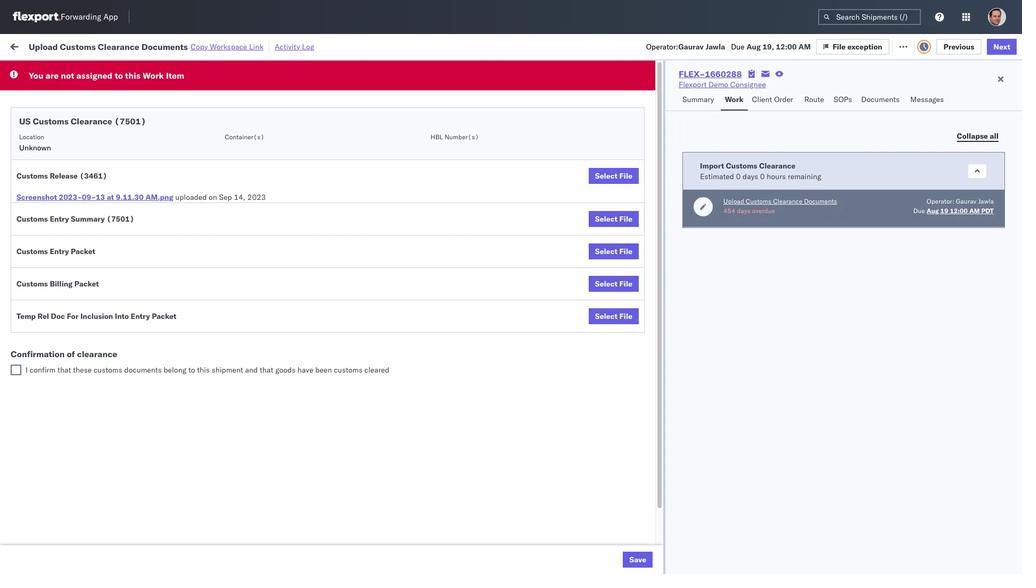 Task type: describe. For each thing, give the bounding box(es) containing it.
1 1889466 from the top
[[642, 247, 675, 257]]

of
[[67, 349, 75, 360]]

customs up "overdue"
[[746, 198, 772, 205]]

778 at risk
[[196, 41, 233, 51]]

name
[[436, 87, 453, 95]]

assigned
[[76, 70, 113, 81]]

4 flex-1889466 from the top
[[619, 318, 675, 327]]

log
[[302, 42, 314, 51]]

11:59 pm pdt, nov 4, 2022 for 4th schedule delivery appointment button from the bottom of the page
[[180, 107, 278, 116]]

and
[[245, 366, 258, 375]]

2 schedule delivery appointment button from the top
[[24, 176, 131, 188]]

snoozed : no
[[223, 66, 261, 74]]

angeles, for 2nd schedule pickup from los angeles, ca button from the top the schedule pickup from los angeles, ca link
[[114, 153, 143, 163]]

2 1846748 from the top
[[642, 130, 675, 140]]

4 test123456 from the top
[[766, 200, 810, 210]]

pm right 8:30
[[198, 364, 210, 374]]

3 schedule pickup from los angeles, ca button from the top
[[24, 199, 156, 211]]

3 test123456 from the top
[[766, 177, 810, 187]]

4 hlxu8034992 from the top
[[805, 177, 858, 186]]

container
[[692, 83, 721, 91]]

fcl for schedule delivery appointment link corresponding to first schedule delivery appointment button from the bottom
[[367, 364, 381, 374]]

2 vertical spatial packet
[[152, 312, 176, 322]]

3 flex-2130387 from the top
[[619, 435, 675, 444]]

1 schedule delivery appointment button from the top
[[24, 106, 131, 117]]

pickup for 2nd schedule pickup from los angeles, ca button from the bottom of the page
[[58, 247, 81, 256]]

2 pdt, from the top
[[217, 130, 233, 140]]

angeles, for fifth schedule pickup from los angeles, ca button from the top of the page the schedule pickup from los angeles, ca link
[[114, 340, 143, 350]]

4:00
[[180, 294, 197, 304]]

customs inside import customs clearance estimated 0 days 0 hours remaining
[[726, 161, 757, 171]]

clearance down 13
[[82, 223, 117, 233]]

1 horizontal spatial on
[[261, 41, 270, 51]]

consignee inside flexport demo consignee link
[[730, 80, 766, 89]]

454 days overdue
[[724, 207, 775, 215]]

collapse all button
[[951, 128, 1005, 144]]

los for fifth schedule pickup from los angeles, ca button from the top of the page
[[100, 340, 112, 350]]

6 flex-1846748 from the top
[[619, 224, 675, 233]]

2 horizontal spatial jawla
[[978, 198, 994, 205]]

forwarding app link
[[13, 12, 118, 22]]

clearance up "overdue"
[[773, 198, 802, 205]]

workitem
[[12, 87, 40, 95]]

3 1889466 from the top
[[642, 294, 675, 304]]

import for import work
[[90, 41, 115, 51]]

from for the confirm pickup from los angeles, ca button
[[79, 294, 94, 303]]

ocean fcl for upload customs clearance documents link
[[344, 224, 381, 233]]

3 hlxu8034992 from the top
[[805, 153, 858, 163]]

schedule delivery appointment for third schedule delivery appointment button from the top's schedule delivery appointment link
[[24, 270, 131, 280]]

4 schedule delivery appointment button from the top
[[24, 363, 131, 375]]

pdt, for 2nd schedule pickup from los angeles, ca button from the top
[[217, 154, 233, 163]]

client order button
[[748, 90, 800, 111]]

appointment for schedule delivery appointment link corresponding to third schedule delivery appointment button from the bottom of the page
[[87, 176, 131, 186]]

ceau7522281, hlxu6269489, hlxu8034992 for 3rd schedule pickup from los angeles, ca button from the top
[[692, 200, 858, 210]]

been
[[315, 366, 332, 375]]

sep
[[219, 193, 232, 202]]

: for status
[[77, 66, 79, 74]]

schedule delivery appointment link for third schedule delivery appointment button from the bottom of the page
[[24, 176, 131, 187]]

4 ceau7522281, from the top
[[692, 177, 747, 186]]

resize handle column header for deadline
[[286, 83, 299, 575]]

schedule for third schedule delivery appointment button from the bottom of the page
[[24, 176, 56, 186]]

4, for 4th schedule delivery appointment button from the bottom of the page
[[251, 107, 258, 116]]

1 0 from the left
[[736, 172, 741, 181]]

file for customs release (3461)
[[619, 171, 632, 181]]

route button
[[800, 90, 830, 111]]

workspace
[[210, 42, 247, 51]]

1 hlxu8034992 from the top
[[805, 106, 858, 116]]

documents
[[124, 366, 162, 375]]

forwarding
[[61, 12, 101, 22]]

2 flex-1889466 from the top
[[619, 271, 675, 280]]

flexport demo consignee
[[679, 80, 766, 89]]

11 resize handle column header from the left
[[995, 83, 1008, 575]]

schedule pickup from rotterdam, netherlands
[[24, 382, 138, 402]]

consignee button
[[485, 85, 586, 95]]

documents up in
[[141, 41, 188, 52]]

messages button
[[906, 90, 950, 111]]

(3461)
[[80, 171, 107, 181]]

work inside button
[[116, 41, 135, 51]]

3 fcl from the top
[[367, 200, 381, 210]]

customs up customs billing packet
[[17, 247, 48, 257]]

customs billing packet
[[17, 279, 99, 289]]

confirm pickup from los angeles, ca button
[[24, 293, 151, 305]]

entry for packet
[[50, 247, 69, 257]]

schedule pickup from los angeles, ca for 3rd schedule pickup from los angeles, ca button from the top
[[24, 200, 156, 209]]

sops
[[834, 95, 852, 104]]

0 horizontal spatial jawla
[[706, 42, 725, 51]]

schedule for third schedule delivery appointment button from the top
[[24, 270, 56, 280]]

-
[[575, 552, 579, 561]]

1 vertical spatial to
[[188, 366, 195, 375]]

2 11:59 pm pdt, nov 4, 2022 from the top
[[180, 130, 278, 140]]

0 vertical spatial upload
[[29, 41, 58, 52]]

import customs clearance estimated 0 days 0 hours remaining
[[700, 161, 821, 181]]

13
[[96, 193, 105, 202]]

days inside import customs clearance estimated 0 days 0 hours remaining
[[743, 172, 758, 181]]

2023-
[[59, 193, 82, 202]]

confirm for confirm pickup from los angeles, ca
[[24, 294, 52, 303]]

select file for customs release (3461)
[[595, 171, 632, 181]]

work button
[[721, 90, 748, 111]]

customs up location
[[33, 116, 69, 127]]

file for customs entry packet
[[619, 247, 632, 257]]

confirm pickup from los angeles, ca
[[24, 294, 151, 303]]

am for due aug 19 12:00 am pdt
[[969, 207, 980, 215]]

inclusion
[[80, 312, 113, 322]]

ca for 1st schedule pickup from los angeles, ca button from the top
[[145, 130, 156, 139]]

customs left billing
[[17, 279, 48, 289]]

pm up uploaded
[[203, 154, 215, 163]]

schedule delivery appointment link for third schedule delivery appointment button from the top
[[24, 270, 131, 280]]

2 ceau7522281, hlxu6269489, hlxu8034992 from the top
[[692, 130, 858, 139]]

collapse
[[957, 131, 988, 141]]

pm left "container(s)"
[[203, 130, 215, 140]]

resize handle column header for workitem
[[161, 83, 174, 575]]

select file button for customs entry summary (7501)
[[589, 211, 639, 227]]

0 horizontal spatial upload customs clearance documents button
[[24, 223, 157, 235]]

customs up screenshot
[[17, 171, 48, 181]]

ceau7522281, hlxu6269489, hlxu8034992 for the leftmost upload customs clearance documents button
[[692, 224, 858, 233]]

4 hlxu6269489, from the top
[[749, 177, 803, 186]]

4 schedule pickup from los angeles, ca button from the top
[[24, 246, 156, 258]]

los for 1st schedule pickup from los angeles, ca button from the top
[[100, 130, 112, 139]]

mode button
[[338, 85, 401, 95]]

2 ceau7522281, from the top
[[692, 130, 747, 139]]

upload for the top upload customs clearance documents button
[[724, 198, 744, 205]]

5 hlxu6269489, from the top
[[749, 200, 803, 210]]

next button
[[987, 39, 1017, 55]]

track
[[271, 41, 289, 51]]

schedule delivery appointment for schedule delivery appointment link corresponding to first schedule delivery appointment button from the bottom
[[24, 364, 131, 373]]

2 test123456 from the top
[[766, 154, 810, 163]]

0 vertical spatial to
[[115, 70, 123, 81]]

1 2130384 from the top
[[642, 458, 675, 468]]

summary inside button
[[683, 95, 714, 104]]

numbers for container numbers
[[692, 91, 719, 99]]

1 2130387 from the top
[[642, 364, 675, 374]]

5 test123456 from the top
[[766, 224, 810, 233]]

confirm
[[30, 366, 56, 375]]

uploaded
[[175, 193, 207, 202]]

demo
[[709, 80, 728, 89]]

2 flex-1846748 from the top
[[619, 130, 675, 140]]

omkar
[[906, 154, 929, 163]]

3 hlxu6269489, from the top
[[749, 153, 803, 163]]

flex id
[[602, 87, 622, 95]]

ceau7522281, for the schedule pickup from los angeles, ca link corresponding to 3rd schedule pickup from los angeles, ca button from the top
[[692, 200, 747, 210]]

goods
[[275, 366, 296, 375]]

0 vertical spatial at
[[212, 41, 219, 51]]

pm left the sep
[[203, 200, 215, 210]]

mbl/mawb numbers
[[766, 87, 831, 95]]

status
[[58, 66, 77, 74]]

pm right 4:00
[[198, 294, 210, 304]]

workitem button
[[6, 85, 163, 95]]

file for customs billing packet
[[619, 279, 632, 289]]

my work
[[11, 39, 58, 54]]

pickup for 3rd schedule pickup from los angeles, ca button from the top
[[58, 200, 81, 209]]

filtered
[[11, 65, 37, 75]]

aug 19 12:00 am pdt button
[[927, 207, 994, 215]]

activity log
[[275, 42, 314, 51]]

1660288
[[705, 69, 742, 79]]

0 vertical spatial this
[[125, 70, 140, 81]]

select file button for customs billing packet
[[589, 276, 639, 292]]

customs up the customs entry packet
[[51, 223, 81, 233]]

customs up status
[[60, 41, 96, 52]]

client for client order
[[752, 95, 772, 104]]

screenshot 2023-09-13 at 9.11.30 am.png link
[[17, 192, 173, 203]]

19
[[940, 207, 948, 215]]

screenshot
[[17, 193, 57, 202]]

messages
[[910, 95, 944, 104]]

schedule pickup from los angeles, ca link for 1st schedule pickup from los angeles, ca button from the top
[[24, 129, 156, 140]]

have
[[298, 366, 313, 375]]

23, for 2023
[[244, 364, 255, 374]]

2 4, from the top
[[251, 130, 258, 140]]

from for 2nd schedule pickup from los angeles, ca button from the bottom of the page
[[83, 247, 98, 256]]

schedule pickup from los angeles, ca link for 3rd schedule pickup from los angeles, ca button from the top
[[24, 199, 156, 210]]

3 flex-1889466 from the top
[[619, 294, 675, 304]]

id
[[616, 87, 622, 95]]

select for temp rel doc for inclusion into entry packet
[[595, 312, 618, 322]]

flexport. image
[[13, 12, 61, 22]]

screenshot 2023-09-13 at 9.11.30 am.png uploaded on sep 14, 2023
[[17, 193, 266, 202]]

save
[[629, 556, 646, 565]]

documents down remaining
[[804, 198, 837, 205]]

confirm delivery link
[[24, 316, 81, 327]]

4 flex-1846748 from the top
[[619, 177, 675, 187]]

2 1889466 from the top
[[642, 271, 675, 280]]

lagerfeld
[[597, 552, 628, 561]]

1 schedule pickup from los angeles, ca button from the top
[[24, 129, 156, 141]]

for
[[102, 66, 111, 74]]

4 1846748 from the top
[[642, 177, 675, 187]]

3 2130384 from the top
[[642, 552, 675, 561]]

pm right 11:00
[[203, 224, 215, 233]]

schedule delivery appointment link for 4th schedule delivery appointment button from the bottom of the page
[[24, 106, 131, 116]]

2 2130387 from the top
[[642, 388, 675, 397]]

2 flex-2130387 from the top
[[619, 388, 675, 397]]

6 hlxu8034992 from the top
[[805, 224, 858, 233]]

due aug 19, 12:00 am
[[731, 42, 811, 51]]

5 hlxu8034992 from the top
[[805, 200, 858, 210]]

0 vertical spatial operator:
[[646, 42, 678, 51]]

sops button
[[830, 90, 857, 111]]

schedule pickup from rotterdam, netherlands button
[[24, 381, 160, 404]]

import work button
[[86, 34, 139, 58]]

1 test123456 from the top
[[766, 107, 810, 116]]

4 1889466 from the top
[[642, 318, 675, 327]]

1 horizontal spatial this
[[197, 366, 210, 375]]

integration
[[490, 552, 527, 561]]

3 flex-2130384 from the top
[[619, 552, 675, 561]]

schedule for 1st schedule pickup from los angeles, ca button from the top
[[24, 130, 56, 139]]

container(s)
[[225, 133, 264, 141]]

ocean fcl for 4th schedule delivery appointment button from the bottom of the page schedule delivery appointment link
[[344, 107, 381, 116]]

select file button for temp rel doc for inclusion into entry packet
[[589, 309, 639, 325]]

schedule delivery appointment for schedule delivery appointment link corresponding to third schedule delivery appointment button from the bottom of the page
[[24, 176, 131, 186]]

14,
[[234, 193, 245, 202]]

ceau7522281, for 4th schedule delivery appointment button from the bottom of the page schedule delivery appointment link
[[692, 106, 747, 116]]

select for customs release (3461)
[[595, 171, 618, 181]]

angeles, for confirm pickup from los angeles, ca link at bottom left
[[110, 294, 139, 303]]

2 hlxu8034992 from the top
[[805, 130, 858, 139]]

batch action
[[962, 41, 1008, 51]]

2 fcl from the top
[[367, 154, 381, 163]]

schedule for 4th schedule delivery appointment button from the bottom of the page
[[24, 106, 56, 116]]

documents inside button
[[861, 95, 900, 104]]

pickup for fifth schedule pickup from los angeles, ca button from the top of the page
[[58, 340, 81, 350]]

fcl for 4th schedule delivery appointment button from the bottom of the page schedule delivery appointment link
[[367, 107, 381, 116]]

nov for the leftmost upload customs clearance documents button
[[235, 224, 249, 233]]

clearance inside import customs clearance estimated 0 days 0 hours remaining
[[759, 161, 796, 171]]

1 vertical spatial gaurav
[[906, 107, 930, 116]]

1 that from the left
[[57, 366, 71, 375]]

1 hlxu6269489, from the top
[[749, 106, 803, 116]]

2 hlxu6269489, from the top
[[749, 130, 803, 139]]

select file for customs entry packet
[[595, 247, 632, 257]]

select file button for customs release (3461)
[[589, 168, 639, 184]]

4, for 3rd schedule pickup from los angeles, ca button from the top
[[251, 200, 258, 210]]

pst, for dec
[[212, 294, 228, 304]]

summary button
[[678, 90, 721, 111]]

delivery for third schedule delivery appointment button from the bottom of the page
[[58, 176, 85, 186]]

4 ceau7522281, hlxu6269489, hlxu8034992 from the top
[[692, 177, 858, 186]]

from for fifth schedule pickup from los angeles, ca button from the top of the page
[[83, 340, 98, 350]]

upload customs clearance documents copy workspace link
[[29, 41, 264, 52]]

0 vertical spatial 2023
[[247, 193, 266, 202]]

action
[[985, 41, 1008, 51]]

2 2130384 from the top
[[642, 482, 675, 491]]

us
[[19, 116, 31, 127]]

documents down 'screenshot 2023-09-13 at 9.11.30 am.png uploaded on sep 14, 2023'
[[119, 223, 157, 233]]

3 flex-1846748 from the top
[[619, 154, 675, 163]]

09-
[[82, 193, 96, 202]]

flex-1662119
[[619, 411, 675, 421]]

ceau7522281, for 2nd schedule pickup from los angeles, ca button from the top the schedule pickup from los angeles, ca link
[[692, 153, 747, 163]]

app
[[103, 12, 118, 22]]

due aug 19 12:00 am pdt
[[913, 207, 994, 215]]

1 flex-2130387 from the top
[[619, 364, 675, 374]]

schedule for schedule pickup from rotterdam, netherlands button
[[24, 382, 56, 392]]

los for 2nd schedule pickup from los angeles, ca button from the bottom of the page
[[100, 247, 112, 256]]

import work
[[90, 41, 135, 51]]

1662119
[[642, 411, 675, 421]]

file for temp rel doc for inclusion into entry packet
[[619, 312, 632, 322]]

fcl for upload customs clearance documents link
[[367, 224, 381, 233]]

0 horizontal spatial on
[[209, 193, 217, 202]]

nov for 2nd schedule pickup from los angeles, ca button from the top
[[235, 154, 249, 163]]



Task type: locate. For each thing, give the bounding box(es) containing it.
schedule delivery appointment button down workitem button
[[24, 106, 131, 117]]

0 horizontal spatial am
[[799, 42, 811, 51]]

flex-1893174
[[619, 341, 675, 351]]

hbl number(s)
[[431, 133, 479, 141]]

all
[[990, 131, 999, 141]]

11:59 pm pdt, nov 4, 2022
[[180, 107, 278, 116], [180, 130, 278, 140], [180, 154, 278, 163], [180, 200, 278, 210]]

0 vertical spatial am
[[799, 42, 811, 51]]

3 schedule delivery appointment button from the top
[[24, 270, 131, 281]]

1 horizontal spatial gaurav
[[906, 107, 930, 116]]

4 schedule pickup from los angeles, ca link from the top
[[24, 246, 156, 257]]

schedule up unknown
[[24, 130, 56, 139]]

numbers down container
[[692, 91, 719, 99]]

schedule pickup from los angeles, ca for 2nd schedule pickup from los angeles, ca button from the top
[[24, 153, 156, 163]]

3 appointment from the top
[[87, 270, 131, 280]]

2 horizontal spatial gaurav
[[956, 198, 977, 205]]

1 schedule pickup from los angeles, ca link from the top
[[24, 129, 156, 140]]

0 vertical spatial work
[[116, 41, 135, 51]]

hlxu6269489, down client order "button"
[[749, 130, 803, 139]]

operator: up the '19'
[[927, 198, 954, 205]]

hlxu8034992
[[805, 106, 858, 116], [805, 130, 858, 139], [805, 153, 858, 163], [805, 177, 858, 186], [805, 200, 858, 210], [805, 224, 858, 233]]

angeles, for 1st schedule pickup from los angeles, ca button from the top the schedule pickup from los angeles, ca link
[[114, 130, 143, 139]]

upload customs clearance documents for the top upload customs clearance documents button
[[724, 198, 837, 205]]

pickup inside schedule pickup from rotterdam, netherlands
[[58, 382, 81, 392]]

nov for 3rd schedule pickup from los angeles, ca button from the top
[[235, 200, 249, 210]]

4 appointment from the top
[[87, 364, 131, 373]]

am for due aug 19, 12:00 am
[[799, 42, 811, 51]]

schedule pickup from los angeles, ca link for fifth schedule pickup from los angeles, ca button from the top of the page
[[24, 340, 156, 351]]

select file button for customs entry packet
[[589, 244, 639, 260]]

1846748 for 3rd schedule pickup from los angeles, ca button from the top
[[642, 200, 675, 210]]

on left the sep
[[209, 193, 217, 202]]

pst, left jan at the bottom left of page
[[212, 364, 228, 374]]

work inside button
[[725, 95, 744, 104]]

ca
[[145, 130, 156, 139], [145, 153, 156, 163], [145, 200, 156, 209], [145, 247, 156, 256], [141, 294, 151, 303], [145, 340, 156, 350]]

3 resize handle column header from the left
[[326, 83, 338, 575]]

by:
[[38, 65, 49, 75]]

summary down container
[[683, 95, 714, 104]]

11:59 pm pdt, nov 4, 2022 for 2nd schedule pickup from los angeles, ca button from the top
[[180, 154, 278, 163]]

import inside button
[[90, 41, 115, 51]]

aug left 19,
[[747, 42, 761, 51]]

1 vertical spatial confirm
[[24, 317, 52, 327]]

from down us customs clearance (7501)
[[83, 130, 98, 139]]

2 vertical spatial gaurav
[[956, 198, 977, 205]]

confirm inside button
[[24, 317, 52, 327]]

upload up by: on the left top of the page
[[29, 41, 58, 52]]

flex
[[602, 87, 614, 95]]

file for customs entry summary (7501)
[[619, 215, 632, 224]]

1 schedule delivery appointment from the top
[[24, 106, 131, 116]]

upload customs clearance documents link
[[24, 223, 157, 233]]

pst, for jan
[[212, 364, 228, 374]]

in
[[159, 66, 165, 74]]

test123456 down "overdue"
[[766, 224, 810, 233]]

0 horizontal spatial :
[[77, 66, 79, 74]]

schedule pickup from los angeles, ca link for 2nd schedule pickup from los angeles, ca button from the top
[[24, 153, 156, 163]]

flex-2130384
[[619, 458, 675, 468], [619, 482, 675, 491], [619, 552, 675, 561]]

ca inside button
[[141, 294, 151, 303]]

1 vertical spatial 12:00
[[950, 207, 968, 215]]

clearance
[[77, 349, 117, 360]]

12:00 right 19,
[[776, 42, 797, 51]]

deadline
[[180, 87, 206, 95]]

1 vertical spatial pst,
[[212, 294, 228, 304]]

upload customs clearance documents for upload customs clearance documents link
[[24, 223, 157, 233]]

mode
[[344, 87, 360, 95]]

1 vertical spatial packet
[[74, 279, 99, 289]]

numbers left sops
[[804, 87, 831, 95]]

entry down 2023-
[[50, 215, 69, 224]]

schedule for fifth schedule pickup from los angeles, ca button from the top of the page
[[24, 340, 56, 350]]

entry
[[50, 215, 69, 224], [50, 247, 69, 257], [131, 312, 150, 322]]

1 flex-1889466 from the top
[[619, 247, 675, 257]]

work
[[116, 41, 135, 51], [143, 70, 164, 81], [725, 95, 744, 104]]

schedule pickup from los angeles, ca link up these
[[24, 340, 156, 351]]

2 flex-2130384 from the top
[[619, 482, 675, 491]]

jawla up flex-1660288
[[706, 42, 725, 51]]

schedule up netherlands
[[24, 382, 56, 392]]

ocean fcl for the schedule pickup from los angeles, ca link corresponding to 3rd schedule pickup from los angeles, ca button from the top
[[344, 200, 381, 210]]

1 select from the top
[[595, 171, 618, 181]]

ceau7522281, hlxu6269489, hlxu8034992 down client order "button"
[[692, 130, 858, 139]]

5 schedule from the top
[[24, 200, 56, 209]]

client for client name
[[417, 87, 434, 95]]

0 vertical spatial jawla
[[706, 42, 725, 51]]

2 0 from the left
[[760, 172, 765, 181]]

ceau7522281, down 454
[[692, 224, 747, 233]]

4, up "container(s)"
[[251, 107, 258, 116]]

2 customs from the left
[[334, 366, 363, 375]]

ceau7522281, down work button
[[692, 130, 747, 139]]

client inside "button"
[[752, 95, 772, 104]]

schedule pickup from los angeles, ca button up customs entry summary (7501)
[[24, 199, 156, 211]]

0 vertical spatial aug
[[747, 42, 761, 51]]

4 schedule delivery appointment link from the top
[[24, 363, 131, 374]]

1889466
[[642, 247, 675, 257], [642, 271, 675, 280], [642, 294, 675, 304], [642, 318, 675, 327]]

los inside button
[[96, 294, 108, 303]]

4 11:59 pm pdt, nov 4, 2022 from the top
[[180, 200, 278, 210]]

days left hours
[[743, 172, 758, 181]]

unknown
[[19, 143, 51, 153]]

1 vertical spatial operator: gaurav jawla
[[927, 198, 994, 205]]

shipment
[[212, 366, 243, 375]]

due left the '19'
[[913, 207, 925, 215]]

1 vertical spatial upload
[[724, 198, 744, 205]]

0 horizontal spatial upload customs clearance documents
[[24, 223, 157, 233]]

0 horizontal spatial to
[[115, 70, 123, 81]]

1 vertical spatial (7501)
[[107, 215, 134, 224]]

ca for fifth schedule pickup from los angeles, ca button from the top of the page
[[145, 340, 156, 350]]

jan
[[230, 364, 242, 374]]

2 that from the left
[[260, 366, 273, 375]]

delivery
[[58, 106, 85, 116], [58, 176, 85, 186], [58, 270, 85, 280], [54, 317, 81, 327], [58, 364, 85, 373]]

select for customs billing packet
[[595, 279, 618, 289]]

None checkbox
[[11, 365, 21, 376]]

11:59 for 2nd schedule pickup from los angeles, ca button from the top
[[180, 154, 201, 163]]

status : ready for work, blocked, in progress
[[58, 66, 193, 74]]

select for customs entry packet
[[595, 247, 618, 257]]

clearance down workitem button
[[71, 116, 112, 127]]

schedule for first schedule delivery appointment button from the bottom
[[24, 364, 56, 373]]

1 schedule delivery appointment link from the top
[[24, 106, 131, 116]]

0 horizontal spatial gaurav
[[678, 42, 704, 51]]

1 appointment from the top
[[87, 106, 131, 116]]

that down "confirmation of clearance"
[[57, 366, 71, 375]]

packet right the into
[[152, 312, 176, 322]]

0 horizontal spatial numbers
[[692, 91, 719, 99]]

4 ocean fcl from the top
[[344, 224, 381, 233]]

0 vertical spatial upload customs clearance documents button
[[724, 198, 837, 207]]

6 schedule from the top
[[24, 247, 56, 256]]

overdue
[[752, 207, 775, 215]]

1 vertical spatial 2130384
[[642, 482, 675, 491]]

client name button
[[411, 85, 474, 95]]

pickup for 1st schedule pickup from los angeles, ca button from the top
[[58, 130, 81, 139]]

file exception button
[[823, 38, 897, 54], [823, 38, 897, 54], [816, 39, 889, 55], [816, 39, 889, 55]]

5 select from the top
[[595, 312, 618, 322]]

2 vertical spatial flex-2130384
[[619, 552, 675, 561]]

aug for 19
[[927, 207, 939, 215]]

pst, for nov
[[217, 224, 233, 233]]

: for snoozed
[[247, 66, 249, 74]]

message (0)
[[144, 41, 187, 51]]

3 2130387 from the top
[[642, 435, 675, 444]]

1 horizontal spatial operator: gaurav jawla
[[927, 198, 994, 205]]

ceau7522281, hlxu6269489, hlxu8034992 for 2nd schedule pickup from los angeles, ca button from the top
[[692, 153, 858, 163]]

resize handle column header for consignee
[[584, 83, 597, 575]]

schedule pickup from los angeles, ca button down us customs clearance (7501)
[[24, 129, 156, 141]]

1 vertical spatial on
[[209, 193, 217, 202]]

0 vertical spatial confirm
[[24, 294, 52, 303]]

2 vertical spatial entry
[[131, 312, 150, 322]]

due for due aug 19, 12:00 am
[[731, 42, 745, 51]]

1 1846748 from the top
[[642, 107, 675, 116]]

9 schedule from the top
[[24, 364, 56, 373]]

0 vertical spatial 23,
[[246, 294, 257, 304]]

2 : from the left
[[247, 66, 249, 74]]

ceau7522281, down container numbers "button"
[[692, 106, 747, 116]]

flex-1893174 button
[[602, 338, 677, 353], [602, 338, 677, 353]]

1 horizontal spatial work
[[143, 70, 164, 81]]

1 horizontal spatial aug
[[927, 207, 939, 215]]

jawla down messages
[[932, 107, 950, 116]]

0 horizontal spatial summary
[[71, 215, 105, 224]]

5 flex-2130387 from the top
[[619, 528, 675, 538]]

from for 3rd schedule pickup from los angeles, ca button from the top
[[83, 200, 98, 209]]

187
[[245, 41, 259, 51]]

4 resize handle column header from the left
[[399, 83, 411, 575]]

schedule down confirmation
[[24, 364, 56, 373]]

ceau7522281, down estimated
[[692, 200, 747, 210]]

pickup inside button
[[54, 294, 77, 303]]

from inside schedule pickup from rotterdam, netherlands
[[83, 382, 98, 392]]

0 horizontal spatial operator:
[[646, 42, 678, 51]]

select file button
[[589, 168, 639, 184], [589, 211, 639, 227], [589, 244, 639, 260], [589, 276, 639, 292], [589, 309, 639, 325]]

4 schedule delivery appointment from the top
[[24, 364, 131, 373]]

customs up estimated
[[726, 161, 757, 171]]

2 schedule pickup from los angeles, ca button from the top
[[24, 153, 156, 164]]

3 select file button from the top
[[589, 244, 639, 260]]

hlxu6269489, down client order
[[749, 106, 803, 116]]

0 horizontal spatial this
[[125, 70, 140, 81]]

3 select from the top
[[595, 247, 618, 257]]

progress
[[167, 66, 193, 74]]

temp
[[17, 312, 36, 322]]

next
[[994, 42, 1010, 51]]

schedule pickup from los angeles, ca for 1st schedule pickup from los angeles, ca button from the top
[[24, 130, 156, 139]]

ca for 2nd schedule pickup from los angeles, ca button from the bottom of the page
[[145, 247, 156, 256]]

2 resize handle column header from the left
[[286, 83, 299, 575]]

1 vertical spatial operator:
[[927, 198, 954, 205]]

resize handle column header for mbl/mawb numbers
[[888, 83, 901, 575]]

import for import customs clearance estimated 0 days 0 hours remaining
[[700, 161, 724, 171]]

9.11.30
[[116, 193, 144, 202]]

schedule delivery appointment for 4th schedule delivery appointment button from the bottom of the page schedule delivery appointment link
[[24, 106, 131, 116]]

from inside button
[[79, 294, 94, 303]]

3 schedule pickup from los angeles, ca from the top
[[24, 200, 156, 209]]

los down us customs clearance (7501)
[[100, 130, 112, 139]]

1 horizontal spatial 0
[[760, 172, 765, 181]]

11:59 for 3rd schedule pickup from los angeles, ca button from the top
[[180, 200, 201, 210]]

0 horizontal spatial import
[[90, 41, 115, 51]]

order
[[774, 95, 793, 104]]

1 flex-2130384 from the top
[[619, 458, 675, 468]]

pst, left "8,"
[[217, 224, 233, 233]]

0 horizontal spatial operator: gaurav jawla
[[646, 42, 725, 51]]

ceau7522281, hlxu6269489, hlxu8034992 down hours
[[692, 200, 858, 210]]

0 horizontal spatial 12:00
[[776, 42, 797, 51]]

pickup down billing
[[54, 294, 77, 303]]

snoozed
[[223, 66, 247, 74]]

6 fcl from the top
[[367, 364, 381, 374]]

2 horizontal spatial work
[[725, 95, 744, 104]]

my
[[11, 39, 28, 54]]

netherlands
[[24, 393, 66, 402]]

1 confirm from the top
[[24, 294, 52, 303]]

clearance
[[98, 41, 139, 52], [71, 116, 112, 127], [759, 161, 796, 171], [773, 198, 802, 205], [82, 223, 117, 233]]

6 hlxu6269489, from the top
[[749, 224, 803, 233]]

that right the and
[[260, 366, 273, 375]]

1893174
[[642, 341, 675, 351]]

los for 3rd schedule pickup from los angeles, ca button from the top
[[100, 200, 112, 209]]

clearance up work, at left
[[98, 41, 139, 52]]

ceau7522281, up estimated
[[692, 153, 747, 163]]

angeles, for the schedule pickup from los angeles, ca link corresponding to 3rd schedule pickup from los angeles, ca button from the top
[[114, 200, 143, 209]]

1 vertical spatial aug
[[927, 207, 939, 215]]

pickup down these
[[58, 382, 81, 392]]

1 vertical spatial at
[[107, 193, 114, 202]]

risk
[[221, 41, 233, 51]]

item
[[166, 70, 184, 81]]

days right 454
[[737, 207, 750, 215]]

ocean fcl for 2nd schedule pickup from los angeles, ca button from the top the schedule pickup from los angeles, ca link
[[344, 154, 381, 163]]

1846748
[[642, 107, 675, 116], [642, 130, 675, 140], [642, 154, 675, 163], [642, 177, 675, 187], [642, 200, 675, 210], [642, 224, 675, 233]]

: left "no"
[[247, 66, 249, 74]]

11:59 for 4th schedule delivery appointment button from the bottom of the page
[[180, 107, 201, 116]]

0 vertical spatial flex-2130384
[[619, 458, 675, 468]]

0 vertical spatial packet
[[71, 247, 95, 257]]

1 horizontal spatial due
[[913, 207, 925, 215]]

ceau7522281, hlxu6269489, hlxu8034992 for 4th schedule delivery appointment button from the bottom of the page
[[692, 106, 858, 116]]

numbers inside container numbers
[[692, 91, 719, 99]]

(7501) for customs entry summary (7501)
[[107, 215, 134, 224]]

los
[[100, 130, 112, 139], [100, 153, 112, 163], [100, 200, 112, 209], [100, 247, 112, 256], [96, 294, 108, 303], [100, 340, 112, 350]]

test123456 up hours
[[766, 154, 810, 163]]

los down upload customs clearance documents link
[[100, 247, 112, 256]]

schedule delivery appointment link down workitem button
[[24, 106, 131, 116]]

0 horizontal spatial work
[[116, 41, 135, 51]]

from right of
[[83, 340, 98, 350]]

1 vertical spatial days
[[737, 207, 750, 215]]

2 11:59 from the top
[[180, 130, 201, 140]]

ca for 3rd schedule pickup from los angeles, ca button from the top
[[145, 200, 156, 209]]

0 left hours
[[760, 172, 765, 181]]

ceau7522281, up 454
[[692, 177, 747, 186]]

numbers inside button
[[804, 87, 831, 95]]

0 vertical spatial gaurav
[[678, 42, 704, 51]]

1 pdt, from the top
[[217, 107, 233, 116]]

1 select file from the top
[[595, 171, 632, 181]]

5 2130387 from the top
[[642, 528, 675, 538]]

8:30
[[180, 364, 197, 374]]

hbl
[[431, 133, 443, 141]]

4 select from the top
[[595, 279, 618, 289]]

1 ceau7522281, from the top
[[692, 106, 747, 116]]

pickup down upload customs clearance documents link
[[58, 247, 81, 256]]

forwarding app
[[61, 12, 118, 22]]

schedule down the customs entry packet
[[24, 270, 56, 280]]

8 schedule from the top
[[24, 340, 56, 350]]

2023 right jan at the bottom left of page
[[257, 364, 276, 374]]

schedule for 3rd schedule pickup from los angeles, ca button from the top
[[24, 200, 56, 209]]

1 horizontal spatial client
[[752, 95, 772, 104]]

2023 right 14,
[[247, 193, 266, 202]]

schedule pickup from los angeles, ca link down us customs clearance (7501)
[[24, 129, 156, 140]]

numbers for mbl/mawb numbers
[[804, 87, 831, 95]]

schedule delivery appointment up "confirm pickup from los angeles, ca"
[[24, 270, 131, 280]]

pdt
[[981, 207, 994, 215]]

11:59
[[180, 107, 201, 116], [180, 130, 201, 140], [180, 154, 201, 163], [180, 200, 201, 210]]

3 1846748 from the top
[[642, 154, 675, 163]]

packet up "confirm pickup from los angeles, ca"
[[74, 279, 99, 289]]

0 vertical spatial 12:00
[[776, 42, 797, 51]]

appointment up 13
[[87, 176, 131, 186]]

select file for customs billing packet
[[595, 279, 632, 289]]

0 vertical spatial upload customs clearance documents
[[724, 198, 837, 205]]

454
[[724, 207, 735, 215]]

1 vertical spatial work
[[143, 70, 164, 81]]

schedule delivery appointment link up 2023-
[[24, 176, 131, 187]]

exception
[[855, 41, 890, 51], [848, 42, 882, 51]]

1 ceau7522281, hlxu6269489, hlxu8034992 from the top
[[692, 106, 858, 116]]

previous button
[[936, 39, 982, 55]]

1 vertical spatial summary
[[71, 215, 105, 224]]

ca for the confirm pickup from los angeles, ca button
[[141, 294, 151, 303]]

1 vertical spatial upload customs clearance documents button
[[24, 223, 157, 235]]

Search Work text field
[[664, 38, 780, 54]]

due left 19,
[[731, 42, 745, 51]]

ceau7522281, hlxu6269489, hlxu8034992 up "overdue"
[[692, 177, 858, 186]]

1 horizontal spatial :
[[247, 66, 249, 74]]

work,
[[112, 66, 129, 74]]

23, right jan at the bottom left of page
[[244, 364, 255, 374]]

appointment for third schedule delivery appointment button from the top's schedule delivery appointment link
[[87, 270, 131, 280]]

customs down screenshot
[[17, 215, 48, 224]]

10 resize handle column header from the left
[[961, 83, 974, 575]]

confirm inside button
[[24, 294, 52, 303]]

0 vertical spatial import
[[90, 41, 115, 51]]

23, for 2022
[[246, 294, 257, 304]]

5 flex-1846748 from the top
[[619, 200, 675, 210]]

billing
[[50, 279, 73, 289]]

1846748 for the leftmost upload customs clearance documents button
[[642, 224, 675, 233]]

23, right dec
[[246, 294, 257, 304]]

customs right been
[[334, 366, 363, 375]]

consignee
[[730, 80, 766, 89], [490, 87, 521, 95]]

from down upload customs clearance documents link
[[83, 247, 98, 256]]

schedule pickup from los angeles, ca button up (3461)
[[24, 153, 156, 164]]

3 ceau7522281, hlxu6269489, hlxu8034992 from the top
[[692, 153, 858, 163]]

8,
[[250, 224, 257, 233]]

hlxu6269489, down "overdue"
[[749, 224, 803, 233]]

4 2130387 from the top
[[642, 505, 675, 515]]

ceau7522281, hlxu6269489, hlxu8034992
[[692, 106, 858, 116], [692, 130, 858, 139], [692, 153, 858, 163], [692, 177, 858, 186], [692, 200, 858, 210], [692, 224, 858, 233]]

0 horizontal spatial client
[[417, 87, 434, 95]]

1 horizontal spatial at
[[212, 41, 219, 51]]

location unknown
[[19, 133, 51, 153]]

resize handle column header
[[161, 83, 174, 575], [286, 83, 299, 575], [326, 83, 338, 575], [399, 83, 411, 575], [472, 83, 485, 575], [584, 83, 597, 575], [674, 83, 687, 575], [747, 83, 760, 575], [888, 83, 901, 575], [961, 83, 974, 575], [995, 83, 1008, 575]]

schedule pickup from los angeles, ca link up (3461)
[[24, 153, 156, 163]]

4, for 2nd schedule pickup from los angeles, ca button from the top
[[251, 154, 258, 163]]

no
[[252, 66, 261, 74]]

0 vertical spatial 2130384
[[642, 458, 675, 468]]

schedule delivery appointment up us customs clearance (7501)
[[24, 106, 131, 116]]

1 fcl from the top
[[367, 107, 381, 116]]

1 vertical spatial am
[[969, 207, 980, 215]]

container numbers button
[[687, 80, 750, 100]]

2 schedule delivery appointment link from the top
[[24, 176, 131, 187]]

3 select file from the top
[[595, 247, 632, 257]]

flex id button
[[597, 85, 676, 95]]

us customs clearance (7501)
[[19, 116, 146, 127]]

summary down 09- on the left top of page
[[71, 215, 105, 224]]

operator: gaurav jawla up flex-1660288
[[646, 42, 725, 51]]

customs entry summary (7501)
[[17, 215, 134, 224]]

1 flex-1846748 from the top
[[619, 107, 675, 116]]

:
[[77, 66, 79, 74], [247, 66, 249, 74]]

1 schedule pickup from los angeles, ca from the top
[[24, 130, 156, 139]]

1 vertical spatial this
[[197, 366, 210, 375]]

integration test account - karl lagerfeld
[[490, 552, 628, 561]]

4 flex-2130387 from the top
[[619, 505, 675, 515]]

schedule delivery appointment link for first schedule delivery appointment button from the bottom
[[24, 363, 131, 374]]

1 vertical spatial flex-2130384
[[619, 482, 675, 491]]

1 horizontal spatial that
[[260, 366, 273, 375]]

0 vertical spatial days
[[743, 172, 758, 181]]

1 resize handle column header from the left
[[161, 83, 174, 575]]

1 horizontal spatial upload customs clearance documents button
[[724, 198, 837, 207]]

blocked,
[[131, 66, 158, 74]]

2 confirm from the top
[[24, 317, 52, 327]]

0 horizontal spatial due
[[731, 42, 745, 51]]

schedule left 2023-
[[24, 200, 56, 209]]

5 ceau7522281, hlxu6269489, hlxu8034992 from the top
[[692, 200, 858, 210]]

resize handle column header for flex id
[[674, 83, 687, 575]]

3 schedule delivery appointment from the top
[[24, 270, 131, 280]]

0 horizontal spatial consignee
[[490, 87, 521, 95]]

187 on track
[[245, 41, 289, 51]]

0 vertical spatial summary
[[683, 95, 714, 104]]

message
[[144, 41, 173, 51]]

1 vertical spatial upload customs clearance documents
[[24, 223, 157, 233]]

ca for 2nd schedule pickup from los angeles, ca button from the top
[[145, 153, 156, 163]]

flexport demo consignee link
[[679, 79, 766, 90]]

7 resize handle column header from the left
[[674, 83, 687, 575]]

schedule pickup from los angeles, ca link for 2nd schedule pickup from los angeles, ca button from the bottom of the page
[[24, 246, 156, 257]]

ocean fcl for confirm pickup from los angeles, ca link at bottom left
[[344, 294, 381, 304]]

pickup up customs entry summary (7501)
[[58, 200, 81, 209]]

1 horizontal spatial operator:
[[927, 198, 954, 205]]

numbers
[[804, 87, 831, 95], [692, 91, 719, 99]]

1 11:59 pm pdt, nov 4, 2022 from the top
[[180, 107, 278, 116]]

3 pdt, from the top
[[217, 154, 233, 163]]

jawla up pdt
[[978, 198, 994, 205]]

2022
[[260, 107, 278, 116], [260, 130, 278, 140], [260, 154, 278, 163], [260, 200, 278, 210], [259, 224, 278, 233], [259, 294, 278, 304]]

8:30 pm pst, jan 23, 2023
[[180, 364, 276, 374]]

activity
[[275, 42, 300, 51]]

2130387
[[642, 364, 675, 374], [642, 388, 675, 397], [642, 435, 675, 444], [642, 505, 675, 515], [642, 528, 675, 538]]

pm down deadline
[[203, 107, 215, 116]]

schedule delivery appointment up 2023-
[[24, 176, 131, 186]]

2 vertical spatial 2130384
[[642, 552, 675, 561]]

delivery for third schedule delivery appointment button from the top
[[58, 270, 85, 280]]

5 ocean fcl from the top
[[344, 294, 381, 304]]

4 select file from the top
[[595, 279, 632, 289]]

2 vertical spatial jawla
[[978, 198, 994, 205]]

copy
[[191, 42, 208, 51]]

packet for customs billing packet
[[74, 279, 99, 289]]

0 vertical spatial entry
[[50, 215, 69, 224]]

6 1846748 from the top
[[642, 224, 675, 233]]

Search Shipments (/) text field
[[818, 9, 921, 25]]

from for 1st schedule pickup from los angeles, ca button from the top
[[83, 130, 98, 139]]

0 vertical spatial (7501)
[[114, 116, 146, 127]]

due for due aug 19 12:00 am pdt
[[913, 207, 925, 215]]

entry right the into
[[131, 312, 150, 322]]

upload for upload customs clearance documents link
[[24, 223, 49, 233]]

schedule pickup from los angeles, ca for 2nd schedule pickup from los angeles, ca button from the bottom of the page
[[24, 247, 156, 256]]

0 vertical spatial pst,
[[217, 224, 233, 233]]

account
[[545, 552, 573, 561]]

1 horizontal spatial customs
[[334, 366, 363, 375]]

8 resize handle column header from the left
[[747, 83, 760, 575]]

entry for summary
[[50, 215, 69, 224]]

mbl/mawb numbers button
[[760, 85, 890, 95]]

aug left the '19'
[[927, 207, 939, 215]]

flex-1846748 button
[[602, 104, 677, 119], [602, 104, 677, 119], [602, 128, 677, 142], [602, 128, 677, 142], [602, 151, 677, 166], [602, 151, 677, 166], [602, 174, 677, 189], [602, 174, 677, 189], [602, 198, 677, 213], [602, 198, 677, 213], [602, 221, 677, 236], [602, 221, 677, 236]]

flex-2130384 button
[[602, 455, 677, 470], [602, 455, 677, 470], [602, 479, 677, 494], [602, 479, 677, 494], [602, 549, 677, 564], [602, 549, 677, 564]]

select
[[595, 171, 618, 181], [595, 215, 618, 224], [595, 247, 618, 257], [595, 279, 618, 289], [595, 312, 618, 322]]

(7501) for us customs clearance (7501)
[[114, 116, 146, 127]]

upload up the customs entry packet
[[24, 223, 49, 233]]

5 select file from the top
[[595, 312, 632, 322]]

1 horizontal spatial jawla
[[932, 107, 950, 116]]

schedule delivery appointment button up 2023-
[[24, 176, 131, 188]]

remaining
[[788, 172, 821, 181]]

1 vertical spatial import
[[700, 161, 724, 171]]

angeles, inside button
[[110, 294, 139, 303]]

pickup for schedule pickup from rotterdam, netherlands button
[[58, 382, 81, 392]]

12:00 for 19,
[[776, 42, 797, 51]]

1 customs from the left
[[94, 366, 122, 375]]

resize handle column header for mode
[[399, 83, 411, 575]]

0 vertical spatial due
[[731, 42, 745, 51]]

client inside button
[[417, 87, 434, 95]]

operator:
[[646, 42, 678, 51], [927, 198, 954, 205]]

test123456 down hours
[[766, 200, 810, 210]]

1 vertical spatial 23,
[[244, 364, 255, 374]]

angeles, right 13
[[114, 200, 143, 209]]

angeles, up the into
[[110, 294, 139, 303]]

are
[[46, 70, 59, 81]]

6 ceau7522281, from the top
[[692, 224, 747, 233]]

2 vertical spatial upload
[[24, 223, 49, 233]]

select file for customs entry summary (7501)
[[595, 215, 632, 224]]

6 ceau7522281, hlxu6269489, hlxu8034992 from the top
[[692, 224, 858, 233]]

1 horizontal spatial import
[[700, 161, 724, 171]]

1 vertical spatial jawla
[[932, 107, 950, 116]]

1 ocean fcl from the top
[[344, 107, 381, 116]]

confirmation of clearance
[[11, 349, 117, 360]]

3 4, from the top
[[251, 154, 258, 163]]

to right belong
[[188, 366, 195, 375]]

0 vertical spatial operator: gaurav jawla
[[646, 42, 725, 51]]

los for 2nd schedule pickup from los angeles, ca button from the top
[[100, 153, 112, 163]]

select for customs entry summary (7501)
[[595, 215, 618, 224]]

schedule pickup from los angeles, ca up (3461)
[[24, 153, 156, 163]]

import inside import customs clearance estimated 0 days 0 hours remaining
[[700, 161, 724, 171]]

12:00 right the '19'
[[950, 207, 968, 215]]

work up status : ready for work, blocked, in progress
[[116, 41, 135, 51]]

1 vertical spatial 2023
[[257, 364, 276, 374]]

schedule inside schedule pickup from rotterdam, netherlands
[[24, 382, 56, 392]]

delivery for confirm delivery button
[[54, 317, 81, 327]]

consignee inside consignee button
[[490, 87, 521, 95]]

upload
[[29, 41, 58, 52], [724, 198, 744, 205], [24, 223, 49, 233]]

work
[[30, 39, 58, 54]]

appointment up confirm pickup from los angeles, ca link at bottom left
[[87, 270, 131, 280]]

2 vertical spatial pst,
[[212, 364, 228, 374]]

file
[[840, 41, 853, 51], [833, 42, 846, 51], [619, 171, 632, 181], [619, 215, 632, 224], [619, 247, 632, 257], [619, 279, 632, 289], [619, 312, 632, 322]]

6 ocean fcl from the top
[[344, 364, 381, 374]]

0 horizontal spatial at
[[107, 193, 114, 202]]

0 horizontal spatial aug
[[747, 42, 761, 51]]

1 horizontal spatial am
[[969, 207, 980, 215]]

gaurav up flex-1660288
[[678, 42, 704, 51]]

on right 187
[[261, 41, 270, 51]]

5 schedule pickup from los angeles, ca button from the top
[[24, 340, 156, 352]]

number(s)
[[445, 133, 479, 141]]

4 11:59 from the top
[[180, 200, 201, 210]]

import up the for
[[90, 41, 115, 51]]

from down these
[[83, 382, 98, 392]]



Task type: vqa. For each thing, say whether or not it's contained in the screenshot.
Import
yes



